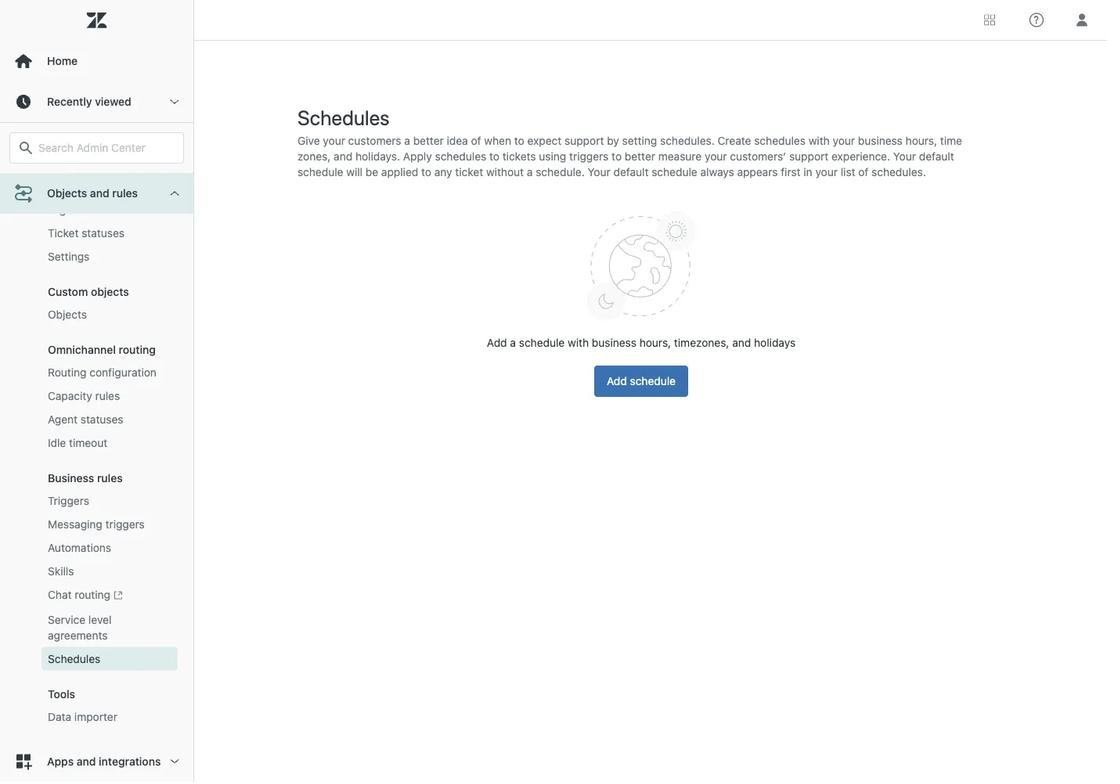 Task type: vqa. For each thing, say whether or not it's contained in the screenshot.
Fields
yes



Task type: describe. For each thing, give the bounding box(es) containing it.
omnichannel routing
[[48, 344, 156, 357]]

configuration
[[90, 366, 157, 379]]

tags
[[48, 204, 72, 217]]

apps
[[47, 755, 74, 768]]

and for objects
[[90, 187, 109, 200]]

ticket statuses
[[48, 227, 125, 240]]

routing for chat routing
[[75, 589, 110, 602]]

idle timeout
[[48, 437, 107, 450]]

tags element
[[48, 202, 72, 218]]

settings
[[48, 251, 90, 264]]

automations link
[[42, 537, 178, 560]]

apps and integrations
[[47, 755, 161, 768]]

triggers
[[105, 518, 145, 531]]

capacity rules element
[[48, 389, 120, 404]]

recently
[[47, 95, 92, 108]]

apps and integrations button
[[0, 741, 193, 782]]

fields
[[48, 180, 78, 193]]

capacity rules
[[48, 390, 120, 403]]

fields link
[[42, 175, 178, 199]]

triggers
[[48, 495, 89, 508]]

omnichannel routing element
[[48, 344, 156, 357]]

objects and rules button
[[0, 173, 193, 214]]

idle
[[48, 437, 66, 450]]

objects and rules group
[[0, 111, 193, 741]]

service level agreements link
[[42, 608, 178, 647]]

help image
[[1030, 13, 1044, 27]]

tree inside primary element
[[0, 70, 193, 782]]

fields element
[[48, 179, 78, 195]]

chat
[[48, 589, 72, 602]]

integrations
[[99, 755, 161, 768]]

automations element
[[48, 541, 111, 556]]

and for apps
[[77, 755, 96, 768]]

messaging triggers link
[[42, 513, 178, 537]]

recently viewed
[[47, 95, 131, 108]]

service
[[48, 613, 85, 626]]

routing
[[48, 366, 87, 379]]

home button
[[0, 41, 193, 81]]

importer
[[74, 711, 117, 723]]

Search Admin Center field
[[38, 141, 174, 155]]

tree item inside primary element
[[0, 70, 193, 741]]

settings element
[[48, 249, 90, 265]]

settings link
[[42, 246, 178, 269]]

agent statuses
[[48, 413, 123, 426]]

data importer link
[[42, 705, 178, 729]]

tools
[[48, 688, 75, 701]]

idle timeout element
[[48, 436, 107, 451]]

chat routing
[[48, 589, 110, 602]]

business rules
[[48, 472, 123, 485]]

chat routing element
[[48, 588, 123, 604]]

data importer element
[[48, 709, 117, 725]]

agent statuses element
[[48, 412, 123, 428]]

agent
[[48, 413, 78, 426]]

schedules element
[[48, 651, 100, 667]]



Task type: locate. For each thing, give the bounding box(es) containing it.
0 vertical spatial and
[[90, 187, 109, 200]]

none search field inside primary element
[[2, 132, 192, 164]]

service level agreements
[[48, 613, 112, 642]]

1 vertical spatial routing
[[75, 589, 110, 602]]

business rules element
[[48, 472, 123, 485]]

objects inside dropdown button
[[47, 187, 87, 200]]

0 vertical spatial rules
[[112, 187, 138, 200]]

and inside dropdown button
[[90, 187, 109, 200]]

ticket statuses link
[[42, 222, 178, 246]]

rules down routing configuration link
[[95, 390, 120, 403]]

routing configuration link
[[42, 361, 178, 385]]

1 vertical spatial statuses
[[81, 413, 123, 426]]

routing up configuration
[[119, 344, 156, 357]]

custom objects element
[[48, 286, 129, 299]]

business
[[48, 472, 94, 485]]

objects
[[47, 187, 87, 200], [48, 309, 87, 321]]

0 horizontal spatial routing
[[75, 589, 110, 602]]

objects inside group
[[48, 309, 87, 321]]

statuses for agent statuses
[[81, 413, 123, 426]]

rules inside the objects and rules dropdown button
[[112, 187, 138, 200]]

automations
[[48, 542, 111, 555]]

rules up ticket statuses link
[[112, 187, 138, 200]]

messaging triggers element
[[48, 517, 145, 533]]

messaging
[[48, 518, 102, 531]]

routing up level at bottom
[[75, 589, 110, 602]]

tags link
[[42, 199, 178, 222]]

tree item
[[0, 70, 193, 741]]

schedules
[[48, 653, 100, 665]]

and inside dropdown button
[[77, 755, 96, 768]]

viewed
[[95, 95, 131, 108]]

schedules link
[[42, 647, 178, 671]]

triggers link
[[42, 490, 178, 513]]

user menu image
[[1072, 10, 1092, 30]]

ticket statuses element
[[48, 226, 125, 242]]

rules for capacity rules
[[95, 390, 120, 403]]

tree
[[0, 70, 193, 782]]

rules for business rules
[[97, 472, 123, 485]]

objects down the custom
[[48, 309, 87, 321]]

statuses down capacity rules link
[[81, 413, 123, 426]]

home
[[47, 54, 78, 67]]

0 vertical spatial objects
[[47, 187, 87, 200]]

and right apps
[[77, 755, 96, 768]]

triggers element
[[48, 494, 89, 509]]

tools element
[[48, 688, 75, 701]]

0 vertical spatial statuses
[[82, 227, 125, 240]]

tree containing fields
[[0, 70, 193, 782]]

rules inside capacity rules element
[[95, 390, 120, 403]]

custom
[[48, 286, 88, 299]]

1 vertical spatial and
[[77, 755, 96, 768]]

timeout
[[69, 437, 107, 450]]

statuses for ticket statuses
[[82, 227, 125, 240]]

1 vertical spatial objects
[[48, 309, 87, 321]]

2 vertical spatial rules
[[97, 472, 123, 485]]

rules
[[112, 187, 138, 200], [95, 390, 120, 403], [97, 472, 123, 485]]

objects element
[[48, 307, 87, 323]]

None search field
[[2, 132, 192, 164]]

primary element
[[0, 0, 194, 782]]

and right fields element
[[90, 187, 109, 200]]

statuses
[[82, 227, 125, 240], [81, 413, 123, 426]]

routing for omnichannel routing
[[119, 344, 156, 357]]

skills element
[[48, 564, 74, 580]]

messaging triggers
[[48, 518, 145, 531]]

statuses down tags link
[[82, 227, 125, 240]]

and
[[90, 187, 109, 200], [77, 755, 96, 768]]

rules up the triggers link
[[97, 472, 123, 485]]

data importer
[[48, 711, 117, 723]]

service level agreements element
[[48, 612, 171, 644]]

zendesk products image
[[984, 14, 995, 25]]

skills
[[48, 565, 74, 578]]

ticket
[[48, 227, 79, 240]]

objects for objects
[[48, 309, 87, 321]]

idle timeout link
[[42, 432, 178, 455]]

objects link
[[42, 303, 178, 327]]

routing
[[119, 344, 156, 357], [75, 589, 110, 602]]

level
[[88, 613, 112, 626]]

custom objects
[[48, 286, 129, 299]]

skills link
[[42, 560, 178, 584]]

tree item containing fields
[[0, 70, 193, 741]]

capacity rules link
[[42, 385, 178, 408]]

omnichannel
[[48, 344, 116, 357]]

routing configuration element
[[48, 365, 157, 381]]

objects
[[91, 286, 129, 299]]

objects and rules
[[47, 187, 138, 200]]

data
[[48, 711, 71, 723]]

agreements
[[48, 629, 108, 642]]

1 horizontal spatial routing
[[119, 344, 156, 357]]

objects up the tags
[[47, 187, 87, 200]]

0 vertical spatial routing
[[119, 344, 156, 357]]

capacity
[[48, 390, 92, 403]]

routing configuration
[[48, 366, 157, 379]]

chat routing link
[[42, 584, 178, 608]]

objects for objects and rules
[[47, 187, 87, 200]]

agent statuses link
[[42, 408, 178, 432]]

recently viewed button
[[0, 81, 193, 122]]

1 vertical spatial rules
[[95, 390, 120, 403]]



